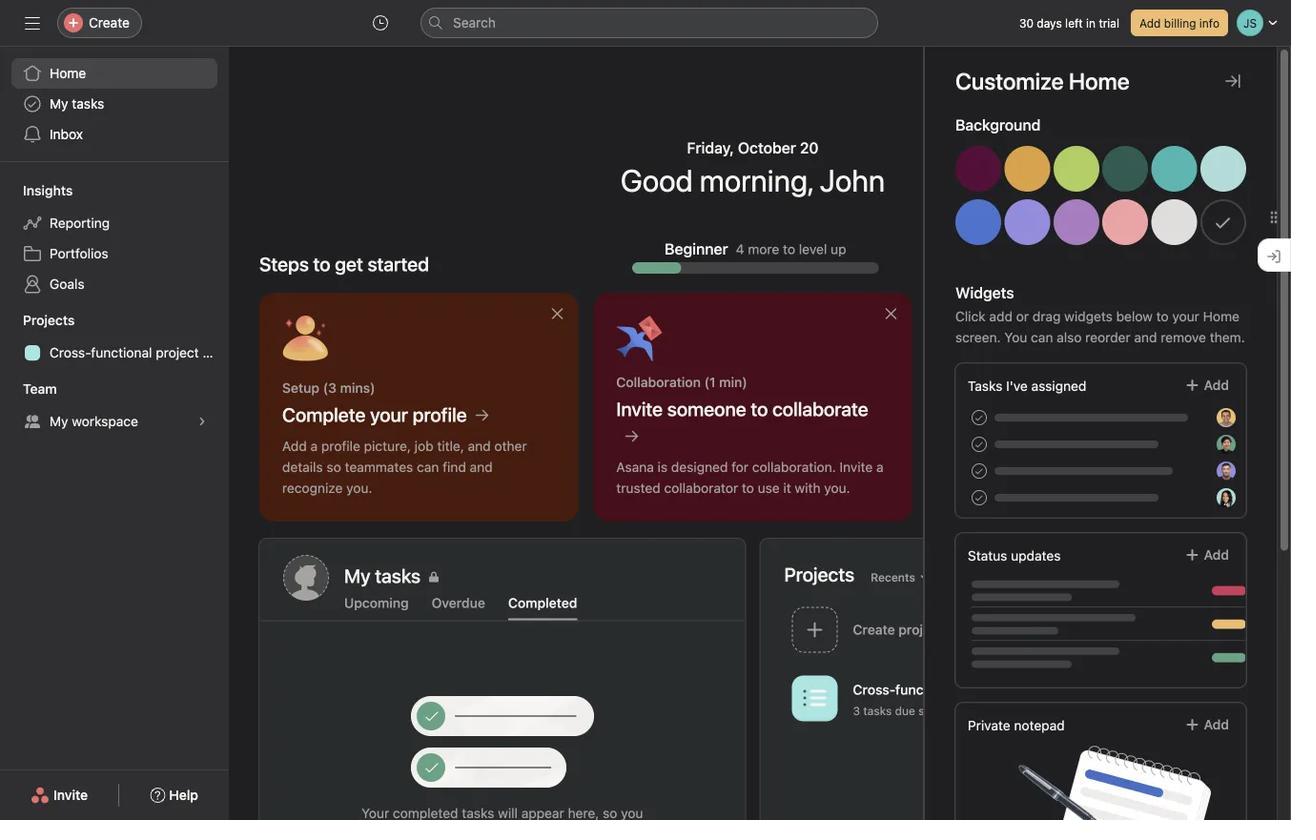 Task type: describe. For each thing, give the bounding box(es) containing it.
add button for private notepad
[[1173, 708, 1242, 742]]

add billing info button
[[1131, 10, 1229, 36]]

(1 min)
[[704, 374, 748, 390]]

john
[[820, 162, 885, 198]]

i've
[[1007, 378, 1028, 394]]

trusted
[[617, 480, 661, 496]]

overdue button
[[432, 595, 485, 620]]

my for my tasks
[[50, 96, 68, 112]]

steps
[[259, 253, 309, 275]]

friday, october 20 good morning, john
[[621, 139, 885, 198]]

cross- for cross-functional project plan 3 tasks due soon
[[853, 682, 896, 698]]

reporting
[[50, 215, 110, 231]]

due
[[895, 704, 916, 718]]

add profile photo image
[[283, 555, 329, 601]]

complete your profile
[[282, 403, 467, 426]]

add
[[990, 309, 1013, 324]]

it
[[784, 480, 791, 496]]

beginner 4 more to level up
[[665, 240, 847, 258]]

background
[[956, 116, 1041, 134]]

to right someone in the right of the page
[[751, 398, 768, 420]]

someone
[[667, 398, 747, 420]]

20
[[800, 139, 819, 157]]

tasks i've assigned
[[968, 378, 1087, 394]]

trial
[[1099, 16, 1120, 30]]

click add or drag widgets below to your home screen. you can also reorder and remove them.
[[956, 309, 1245, 345]]

goals link
[[11, 269, 217, 300]]

beginner
[[665, 240, 728, 258]]

recognize
[[282, 480, 343, 496]]

project for cross-functional project plan 3 tasks due soon
[[962, 682, 1007, 698]]

setup
[[282, 380, 320, 396]]

assigned
[[1032, 378, 1087, 394]]

2 vertical spatial and
[[470, 459, 493, 475]]

portfolios
[[50, 246, 108, 261]]

asana is designed for collaboration. invite a trusted collaborator to use it with you.
[[617, 459, 884, 496]]

my for my workspace
[[50, 414, 68, 429]]

add billing info
[[1140, 16, 1220, 30]]

add for private notepad
[[1204, 717, 1230, 733]]

customize home
[[956, 68, 1130, 94]]

tasks
[[968, 378, 1003, 394]]

tasks inside the my tasks link
[[72, 96, 104, 112]]

invite for invite
[[53, 787, 88, 803]]

you
[[1005, 330, 1028, 345]]

create button
[[57, 8, 142, 38]]

widgets
[[1065, 309, 1113, 324]]

invite someone to collaborate
[[617, 398, 869, 420]]

1 vertical spatial and
[[468, 438, 491, 454]]

billing
[[1164, 16, 1197, 30]]

add for tasks i've assigned
[[1204, 377, 1230, 393]]

can for you
[[1031, 330, 1053, 345]]

collaborate
[[773, 398, 869, 420]]

private notepad
[[968, 718, 1065, 734]]

background option group
[[956, 146, 1247, 253]]

find
[[443, 459, 466, 475]]

1 horizontal spatial projects
[[785, 563, 855, 586]]

invite inside asana is designed for collaboration. invite a trusted collaborator to use it with you.
[[840, 459, 873, 475]]

left
[[1066, 16, 1083, 30]]

notepad
[[1014, 718, 1065, 734]]

my tasks link
[[344, 563, 722, 590]]

you. inside asana is designed for collaboration. invite a trusted collaborator to use it with you.
[[824, 480, 851, 496]]

inbox link
[[11, 119, 217, 150]]

your inside click add or drag widgets below to your home screen. you can also reorder and remove them.
[[1173, 309, 1200, 324]]

so
[[327, 459, 341, 475]]

collaborator
[[664, 480, 738, 496]]

add button for tasks i've assigned
[[1173, 368, 1242, 403]]

my tasks link
[[11, 89, 217, 119]]

details
[[282, 459, 323, 475]]

add inside button
[[1140, 16, 1161, 30]]

asana
[[617, 459, 654, 475]]

add inside add a profile picture, job title, and other details so teammates can find and recognize you.
[[282, 438, 307, 454]]

0 horizontal spatial your
[[370, 403, 408, 426]]

cross-functional project plan link
[[11, 338, 229, 368]]

level
[[799, 241, 827, 257]]

create project link
[[785, 601, 1224, 662]]

insights element
[[0, 174, 229, 303]]

with
[[795, 480, 821, 496]]

portfolios link
[[11, 238, 217, 269]]

friday,
[[687, 139, 734, 157]]

them.
[[1210, 330, 1245, 345]]

use
[[758, 480, 780, 496]]

steps to get started
[[259, 253, 429, 275]]

create
[[89, 15, 130, 31]]

is
[[658, 459, 668, 475]]

functional for cross-functional project plan
[[91, 345, 152, 361]]

customize button
[[1138, 115, 1247, 150]]

help
[[169, 787, 198, 803]]

global element
[[0, 47, 229, 161]]

drag
[[1033, 309, 1061, 324]]

teammates
[[345, 459, 413, 475]]

recents
[[871, 571, 916, 584]]

remove
[[1161, 330, 1207, 345]]

hide sidebar image
[[25, 15, 40, 31]]

projects element
[[0, 303, 229, 372]]

updates
[[1011, 548, 1061, 564]]



Task type: vqa. For each thing, say whether or not it's contained in the screenshot.
task
no



Task type: locate. For each thing, give the bounding box(es) containing it.
my workspace
[[50, 414, 138, 429]]

1 horizontal spatial cross-
[[853, 682, 896, 698]]

3
[[853, 704, 860, 718]]

and inside click add or drag widgets below to your home screen. you can also reorder and remove them.
[[1135, 330, 1158, 345]]

setup (3 mins)
[[282, 380, 375, 396]]

search list box
[[421, 8, 879, 38]]

invite for invite someone to collaborate
[[617, 398, 663, 420]]

add a profile picture, job title, and other details so teammates can find and recognize you.
[[282, 438, 527, 496]]

goals
[[50, 276, 84, 292]]

dismiss image
[[884, 306, 899, 321]]

a up details
[[311, 438, 318, 454]]

my tasks
[[344, 565, 421, 587]]

functional
[[91, 345, 152, 361], [896, 682, 959, 698]]

days
[[1037, 16, 1062, 30]]

invite
[[617, 398, 663, 420], [840, 459, 873, 475], [53, 787, 88, 803]]

title,
[[437, 438, 464, 454]]

close customization pane image
[[1226, 73, 1241, 89]]

0 horizontal spatial functional
[[91, 345, 152, 361]]

projects button
[[0, 311, 75, 330]]

add button
[[1173, 368, 1242, 403], [1173, 538, 1242, 572], [1173, 708, 1242, 742]]

0 horizontal spatial can
[[417, 459, 439, 475]]

soon
[[919, 704, 945, 718]]

history image
[[373, 15, 388, 31]]

0 horizontal spatial plan
[[203, 345, 229, 361]]

1 horizontal spatial a
[[877, 459, 884, 475]]

cross- inside projects element
[[50, 345, 91, 361]]

scroll card carousel right image
[[1239, 402, 1254, 417]]

a inside asana is designed for collaboration. invite a trusted collaborator to use it with you.
[[877, 459, 884, 475]]

1 vertical spatial project
[[962, 682, 1007, 698]]

recents button
[[862, 564, 940, 591]]

0 vertical spatial projects
[[23, 312, 75, 328]]

plan for cross-functional project plan
[[203, 345, 229, 361]]

2 vertical spatial invite
[[53, 787, 88, 803]]

functional for cross-functional project plan 3 tasks due soon
[[896, 682, 959, 698]]

0 vertical spatial my
[[50, 96, 68, 112]]

home link
[[11, 58, 217, 89]]

status updates
[[968, 548, 1061, 564]]

cross- for cross-functional project plan
[[50, 345, 91, 361]]

(3 mins)
[[323, 380, 375, 396]]

1 vertical spatial tasks
[[864, 704, 892, 718]]

a right collaboration.
[[877, 459, 884, 475]]

collaboration.
[[752, 459, 836, 475]]

your up remove
[[1173, 309, 1200, 324]]

1 vertical spatial plan
[[1010, 682, 1037, 698]]

1 add button from the top
[[1173, 368, 1242, 403]]

profile up title,
[[413, 403, 467, 426]]

job
[[415, 438, 434, 454]]

cross- inside cross-functional project plan 3 tasks due soon
[[853, 682, 896, 698]]

customize
[[1169, 124, 1234, 140]]

help button
[[138, 778, 211, 813]]

and down below
[[1135, 330, 1158, 345]]

cross-functional project plan
[[50, 345, 229, 361]]

0 horizontal spatial tasks
[[72, 96, 104, 112]]

private
[[968, 718, 1011, 734]]

see details, my workspace image
[[196, 416, 208, 427]]

home inside click add or drag widgets below to your home screen. you can also reorder and remove them.
[[1204, 309, 1240, 324]]

to inside click add or drag widgets below to your home screen. you can also reorder and remove them.
[[1157, 309, 1169, 324]]

picture,
[[364, 438, 411, 454]]

1 horizontal spatial project
[[962, 682, 1007, 698]]

for
[[732, 459, 749, 475]]

completed button
[[508, 595, 578, 620]]

plan inside projects element
[[203, 345, 229, 361]]

reporting link
[[11, 208, 217, 238]]

insights
[[23, 183, 73, 198]]

1 you. from the left
[[346, 480, 372, 496]]

profile
[[413, 403, 467, 426], [321, 438, 360, 454]]

0 vertical spatial home
[[50, 65, 86, 81]]

a
[[311, 438, 318, 454], [877, 459, 884, 475]]

upcoming button
[[344, 595, 409, 620]]

teams element
[[0, 372, 229, 441]]

1 horizontal spatial profile
[[413, 403, 467, 426]]

inbox
[[50, 126, 83, 142]]

project up private
[[962, 682, 1007, 698]]

1 horizontal spatial invite
[[617, 398, 663, 420]]

my tasks
[[50, 96, 104, 112]]

functional inside projects element
[[91, 345, 152, 361]]

upcoming
[[344, 595, 409, 611]]

my workspace link
[[11, 406, 217, 437]]

to inside beginner 4 more to level up
[[783, 241, 796, 257]]

0 vertical spatial and
[[1135, 330, 1158, 345]]

up
[[831, 241, 847, 257]]

you.
[[346, 480, 372, 496], [824, 480, 851, 496]]

project up see details, my workspace image
[[156, 345, 199, 361]]

0 vertical spatial profile
[[413, 403, 467, 426]]

1 horizontal spatial functional
[[896, 682, 959, 698]]

profile for a
[[321, 438, 360, 454]]

1 vertical spatial cross-
[[853, 682, 896, 698]]

tasks inside cross-functional project plan 3 tasks due soon
[[864, 704, 892, 718]]

to right steps
[[313, 253, 331, 275]]

0 horizontal spatial invite
[[53, 787, 88, 803]]

0 vertical spatial add button
[[1173, 368, 1242, 403]]

0 horizontal spatial you.
[[346, 480, 372, 496]]

0 vertical spatial functional
[[91, 345, 152, 361]]

widgets
[[956, 284, 1015, 302]]

1 vertical spatial my
[[50, 414, 68, 429]]

tasks
[[72, 96, 104, 112], [864, 704, 892, 718]]

october
[[738, 139, 796, 157]]

can inside click add or drag widgets below to your home screen. you can also reorder and remove them.
[[1031, 330, 1053, 345]]

1 horizontal spatial your
[[1173, 309, 1200, 324]]

plan inside cross-functional project plan 3 tasks due soon
[[1010, 682, 1037, 698]]

functional up soon in the right bottom of the page
[[896, 682, 959, 698]]

and
[[1135, 330, 1158, 345], [468, 438, 491, 454], [470, 459, 493, 475]]

profile inside add a profile picture, job title, and other details so teammates can find and recognize you.
[[321, 438, 360, 454]]

completed
[[508, 595, 578, 611]]

my down team
[[50, 414, 68, 429]]

overdue
[[432, 595, 485, 611]]

info
[[1200, 16, 1220, 30]]

list image
[[804, 687, 827, 710]]

to left use
[[742, 480, 754, 496]]

0 vertical spatial cross-
[[50, 345, 91, 361]]

search
[[453, 15, 496, 31]]

2 vertical spatial add button
[[1173, 708, 1242, 742]]

profile for your
[[413, 403, 467, 426]]

0 vertical spatial tasks
[[72, 96, 104, 112]]

and right "find"
[[470, 459, 493, 475]]

other
[[495, 438, 527, 454]]

1 vertical spatial functional
[[896, 682, 959, 698]]

home inside global element
[[50, 65, 86, 81]]

team
[[23, 381, 57, 397]]

functional up teams element
[[91, 345, 152, 361]]

to left the level
[[783, 241, 796, 257]]

get started
[[335, 253, 429, 275]]

2 horizontal spatial invite
[[840, 459, 873, 475]]

add button for status updates
[[1173, 538, 1242, 572]]

functional inside cross-functional project plan 3 tasks due soon
[[896, 682, 959, 698]]

also
[[1057, 330, 1082, 345]]

my inside my workspace link
[[50, 414, 68, 429]]

0 horizontal spatial home
[[50, 65, 86, 81]]

projects left recents
[[785, 563, 855, 586]]

can down job
[[417, 459, 439, 475]]

1 vertical spatial add button
[[1173, 538, 1242, 572]]

workspace
[[72, 414, 138, 429]]

1 vertical spatial home
[[1204, 309, 1240, 324]]

1 horizontal spatial can
[[1031, 330, 1053, 345]]

project
[[156, 345, 199, 361], [962, 682, 1007, 698]]

and right title,
[[468, 438, 491, 454]]

0 horizontal spatial project
[[156, 345, 199, 361]]

cross- down projects dropdown button on the left
[[50, 345, 91, 361]]

to
[[783, 241, 796, 257], [313, 253, 331, 275], [1157, 309, 1169, 324], [751, 398, 768, 420], [742, 480, 754, 496]]

2 add button from the top
[[1173, 538, 1242, 572]]

tasks right 3
[[864, 704, 892, 718]]

0 vertical spatial project
[[156, 345, 199, 361]]

add
[[1140, 16, 1161, 30], [1204, 377, 1230, 393], [282, 438, 307, 454], [1204, 547, 1230, 563], [1204, 717, 1230, 733]]

you. right with on the bottom of page
[[824, 480, 851, 496]]

complete
[[282, 403, 366, 426]]

plan up see details, my workspace image
[[203, 345, 229, 361]]

projects down goals
[[23, 312, 75, 328]]

cross- up 3
[[853, 682, 896, 698]]

invite inside button
[[53, 787, 88, 803]]

my up inbox
[[50, 96, 68, 112]]

projects inside projects dropdown button
[[23, 312, 75, 328]]

1 my from the top
[[50, 96, 68, 112]]

create project
[[853, 622, 943, 638]]

search button
[[421, 8, 879, 38]]

0 vertical spatial a
[[311, 438, 318, 454]]

0 horizontal spatial cross-
[[50, 345, 91, 361]]

add for status updates
[[1204, 547, 1230, 563]]

profile up so
[[321, 438, 360, 454]]

morning,
[[700, 162, 813, 198]]

3 add button from the top
[[1173, 708, 1242, 742]]

1 horizontal spatial home
[[1204, 309, 1240, 324]]

dismiss image
[[550, 306, 565, 321]]

0 vertical spatial invite
[[617, 398, 663, 420]]

reorder
[[1086, 330, 1131, 345]]

can inside add a profile picture, job title, and other details so teammates can find and recognize you.
[[417, 459, 439, 475]]

0 vertical spatial can
[[1031, 330, 1053, 345]]

good
[[621, 162, 693, 198]]

1 vertical spatial your
[[370, 403, 408, 426]]

1 vertical spatial can
[[417, 459, 439, 475]]

can for teammates
[[417, 459, 439, 475]]

1 horizontal spatial plan
[[1010, 682, 1037, 698]]

a inside add a profile picture, job title, and other details so teammates can find and recognize you.
[[311, 438, 318, 454]]

collaboration
[[617, 374, 701, 390]]

1 vertical spatial profile
[[321, 438, 360, 454]]

0 vertical spatial plan
[[203, 345, 229, 361]]

30
[[1020, 16, 1034, 30]]

more
[[748, 241, 780, 257]]

1 vertical spatial a
[[877, 459, 884, 475]]

can down drag
[[1031, 330, 1053, 345]]

home up "my tasks" at the left top of the page
[[50, 65, 86, 81]]

tasks up inbox
[[72, 96, 104, 112]]

can
[[1031, 330, 1053, 345], [417, 459, 439, 475]]

home up them.
[[1204, 309, 1240, 324]]

plan for cross-functional project plan 3 tasks due soon
[[1010, 682, 1037, 698]]

project for cross-functional project plan
[[156, 345, 199, 361]]

projects
[[23, 312, 75, 328], [785, 563, 855, 586]]

1 horizontal spatial tasks
[[864, 704, 892, 718]]

0 horizontal spatial a
[[311, 438, 318, 454]]

to right below
[[1157, 309, 1169, 324]]

below
[[1117, 309, 1153, 324]]

you. inside add a profile picture, job title, and other details so teammates can find and recognize you.
[[346, 480, 372, 496]]

plan up private notepad
[[1010, 682, 1037, 698]]

your up picture,
[[370, 403, 408, 426]]

0 horizontal spatial profile
[[321, 438, 360, 454]]

1 vertical spatial invite
[[840, 459, 873, 475]]

my inside the my tasks link
[[50, 96, 68, 112]]

your
[[1173, 309, 1200, 324], [370, 403, 408, 426]]

1 horizontal spatial you.
[[824, 480, 851, 496]]

project inside cross-functional project plan 3 tasks due soon
[[962, 682, 1007, 698]]

0 vertical spatial your
[[1173, 309, 1200, 324]]

0 horizontal spatial projects
[[23, 312, 75, 328]]

1 vertical spatial projects
[[785, 563, 855, 586]]

2 my from the top
[[50, 414, 68, 429]]

2 you. from the left
[[824, 480, 851, 496]]

you. down teammates
[[346, 480, 372, 496]]

screen.
[[956, 330, 1001, 345]]

status
[[968, 548, 1008, 564]]

to inside asana is designed for collaboration. invite a trusted collaborator to use it with you.
[[742, 480, 754, 496]]



